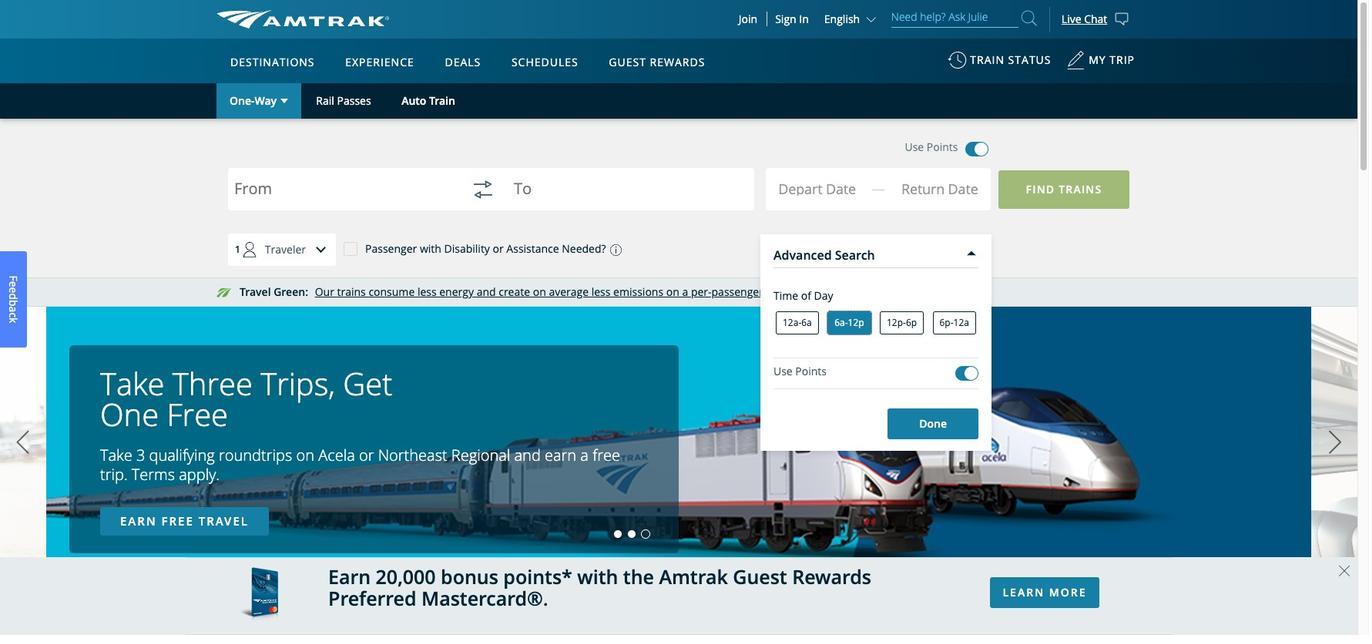 Task type: vqa. For each thing, say whether or not it's contained in the screenshot.
day
yes



Task type: locate. For each thing, give the bounding box(es) containing it.
0 horizontal spatial search
[[835, 246, 875, 263]]

0 vertical spatial rewards
[[650, 55, 705, 69]]

e down f
[[6, 287, 21, 293]]

0 horizontal spatial use
[[774, 364, 793, 378]]

0 horizontal spatial a
[[6, 306, 21, 312]]

time
[[774, 288, 799, 303]]

less left energy
[[418, 284, 437, 299]]

terms
[[132, 464, 175, 485]]

slide 2 tab
[[628, 530, 636, 538]]

on right create
[[533, 284, 546, 299]]

with left the on the left bottom of page
[[577, 563, 618, 589]]

amtrak sustains leaf icon image
[[217, 288, 232, 298]]

0 horizontal spatial rewards
[[650, 55, 705, 69]]

destinations button
[[224, 41, 321, 84]]

1 horizontal spatial with
[[577, 563, 618, 589]]

passenger image
[[234, 234, 265, 265]]

trains
[[337, 284, 366, 299]]

close image
[[967, 251, 976, 256]]

slide 1 tab
[[614, 530, 622, 538]]

0 horizontal spatial advanced search
[[774, 246, 875, 263]]

our trains consume less energy and create on average less emissions on a per-passenger-mile basis than cars and planes. link
[[315, 284, 927, 299]]

regional
[[451, 445, 510, 465]]

previous image
[[11, 423, 34, 462]]

1 horizontal spatial search
[[943, 242, 978, 256]]

0 vertical spatial use
[[905, 139, 924, 154]]

join
[[739, 12, 758, 26]]

1 horizontal spatial a
[[581, 445, 589, 465]]

time of day group
[[825, 309, 874, 350]]

c
[[6, 312, 21, 317]]

2 horizontal spatial a
[[682, 284, 688, 299]]

0 horizontal spatial less
[[418, 284, 437, 299]]

none field from
[[234, 171, 453, 221]]

needed?
[[562, 241, 606, 256]]

and inside take 3 qualifying roundtrips on acela or northeast regional and earn a free trip. terms apply.
[[514, 445, 541, 465]]

with left disability
[[420, 241, 441, 256]]

use down 12a-
[[774, 364, 793, 378]]

12a-6a
[[783, 316, 812, 329]]

take left free
[[100, 362, 165, 405]]

train
[[970, 52, 1005, 67]]

sign in button
[[775, 12, 809, 26]]

1 vertical spatial use
[[774, 364, 793, 378]]

a left per-
[[682, 284, 688, 299]]

live chat button
[[1049, 0, 1141, 39]]

1 vertical spatial guest
[[733, 563, 787, 589]]

take left "3"
[[100, 445, 132, 465]]

advanced
[[889, 242, 940, 256], [774, 246, 832, 263]]

advanced search up than
[[774, 246, 875, 263]]

rail passes
[[316, 93, 371, 108]]

my
[[1089, 52, 1106, 67]]

auto train
[[402, 93, 455, 108]]

cars
[[846, 284, 866, 299]]

add trip button
[[743, 234, 869, 264]]

and left the earn
[[514, 445, 541, 465]]

take inside take three trips, get one free
[[100, 362, 165, 405]]

use points up return date
[[905, 139, 958, 154]]

points up return date
[[927, 139, 958, 154]]

points
[[927, 139, 958, 154], [796, 364, 827, 378]]

1 take from the top
[[100, 362, 165, 405]]

time of day
[[774, 288, 834, 303]]

return date
[[902, 179, 978, 198]]

or right disability
[[493, 241, 504, 256]]

use
[[905, 139, 924, 154], [774, 364, 793, 378]]

trip.
[[100, 464, 128, 485]]

in
[[799, 12, 809, 26]]

guest inside popup button
[[609, 55, 646, 69]]

mile
[[767, 284, 789, 299]]

1 vertical spatial points
[[796, 364, 827, 378]]

1 horizontal spatial points
[[927, 139, 958, 154]]

0 vertical spatial with
[[420, 241, 441, 256]]

2 take from the top
[[100, 445, 132, 465]]

2 vertical spatial a
[[581, 445, 589, 465]]

advanced search
[[889, 242, 978, 256], [774, 246, 875, 263]]

earn 20,000 bonus points* with the amtrak guest rewards preferred mastercard®.
[[328, 563, 872, 611]]

advanced inside button
[[889, 242, 940, 256]]

0 vertical spatial points
[[927, 139, 958, 154]]

energy
[[439, 284, 474, 299]]

less right average in the top left of the page
[[592, 284, 611, 299]]

1 vertical spatial rewards
[[792, 563, 872, 589]]

guest rewards
[[609, 55, 705, 69]]

0 vertical spatial or
[[493, 241, 504, 256]]

take
[[100, 362, 165, 405], [100, 445, 132, 465]]

0 horizontal spatial on
[[296, 445, 314, 465]]

rewards
[[650, 55, 705, 69], [792, 563, 872, 589]]

on left per-
[[666, 284, 680, 299]]

e
[[6, 281, 21, 287], [6, 287, 21, 293]]

1 horizontal spatial rewards
[[792, 563, 872, 589]]

e up d
[[6, 281, 21, 287]]

advanced search up planes.
[[889, 242, 978, 256]]

a inside take 3 qualifying roundtrips on acela or northeast regional and earn a free trip. terms apply.
[[581, 445, 589, 465]]

1 horizontal spatial less
[[592, 284, 611, 299]]

search
[[943, 242, 978, 256], [835, 246, 875, 263]]

use up return
[[905, 139, 924, 154]]

6p-
[[940, 316, 954, 329]]

0 horizontal spatial with
[[420, 241, 441, 256]]

a
[[682, 284, 688, 299], [6, 306, 21, 312], [581, 445, 589, 465]]

on
[[533, 284, 546, 299], [666, 284, 680, 299], [296, 445, 314, 465]]

emissions
[[613, 284, 664, 299]]

a left 'free'
[[581, 445, 589, 465]]

1 vertical spatial with
[[577, 563, 618, 589]]

0 horizontal spatial guest
[[609, 55, 646, 69]]

0 horizontal spatial points
[[796, 364, 827, 378]]

experience
[[345, 55, 414, 69]]

1 horizontal spatial use points
[[905, 139, 958, 154]]

earn free travel link
[[100, 507, 269, 536]]

1 vertical spatial or
[[359, 445, 374, 465]]

one-way
[[230, 93, 277, 108]]

12p-6p button
[[880, 311, 924, 335]]

schedules link
[[505, 39, 585, 83]]

learn more
[[1003, 585, 1087, 599]]

travel green: our trains consume less energy and create on average less emissions on a per-passenger-mile basis than cars and planes.
[[240, 284, 927, 299]]

application
[[274, 129, 644, 344]]

search up cars
[[835, 246, 875, 263]]

0 vertical spatial guest
[[609, 55, 646, 69]]

and
[[477, 284, 496, 299], [869, 284, 889, 299], [514, 445, 541, 465]]

amtrak
[[659, 563, 728, 589]]

12p
[[848, 316, 864, 329]]

banner
[[0, 0, 1358, 356]]

basis
[[791, 284, 817, 299]]

traveler
[[265, 242, 306, 256]]

guest rewards button
[[603, 41, 712, 84]]

status
[[1008, 52, 1052, 67]]

None field
[[234, 171, 453, 221], [514, 171, 732, 221], [781, 172, 888, 210], [781, 172, 888, 210]]

earn
[[545, 445, 577, 465]]

regions map image
[[274, 129, 644, 344]]

create
[[499, 284, 530, 299]]

northeast
[[378, 445, 447, 465]]

and right cars
[[869, 284, 889, 299]]

1 vertical spatial use points
[[774, 364, 827, 378]]

on left acela
[[296, 445, 314, 465]]

6p
[[906, 316, 917, 329]]

take 3 qualifying roundtrips on acela or northeast regional and earn a free trip. terms apply.
[[100, 445, 620, 485]]

points down 6a
[[796, 364, 827, 378]]

way
[[255, 93, 277, 108]]

1 horizontal spatial and
[[514, 445, 541, 465]]

free
[[161, 513, 194, 529]]

12a-6a button
[[776, 311, 819, 335]]

or right acela
[[359, 445, 374, 465]]

0 horizontal spatial use points
[[774, 364, 827, 378]]

use points
[[905, 139, 958, 154], [774, 364, 827, 378]]

12p-
[[887, 316, 906, 329]]

travel
[[199, 513, 249, 529]]

a up k
[[6, 306, 21, 312]]

f e e d b a c k button
[[0, 251, 27, 347]]

1 vertical spatial a
[[6, 306, 21, 312]]

1 horizontal spatial advanced search
[[889, 242, 978, 256]]

use points down 12a-6a button
[[774, 364, 827, 378]]

more
[[1049, 585, 1087, 599]]

search down the date
[[943, 242, 978, 256]]

0 horizontal spatial advanced
[[774, 246, 832, 263]]

take inside take 3 qualifying roundtrips on acela or northeast regional and earn a free trip. terms apply.
[[100, 445, 132, 465]]

6a-
[[835, 316, 848, 329]]

select caret image
[[281, 99, 288, 103]]

and left create
[[477, 284, 496, 299]]

0 vertical spatial a
[[682, 284, 688, 299]]

Please enter your search item search field
[[892, 8, 1019, 28]]

date
[[948, 179, 978, 198]]

0 vertical spatial take
[[100, 362, 165, 405]]

traveler button
[[228, 234, 337, 266]]

6a-12p
[[835, 316, 864, 329]]

my trip
[[1089, 52, 1135, 67]]

0 horizontal spatial or
[[359, 445, 374, 465]]

learn more link
[[990, 577, 1100, 608]]

1 horizontal spatial advanced
[[889, 242, 940, 256]]

add
[[796, 241, 816, 256]]

get
[[343, 362, 393, 405]]

1 horizontal spatial guest
[[733, 563, 787, 589]]

1 horizontal spatial or
[[493, 241, 504, 256]]

1 vertical spatial take
[[100, 445, 132, 465]]



Task type: describe. For each thing, give the bounding box(es) containing it.
bonus
[[441, 563, 499, 589]]

trip
[[818, 241, 838, 256]]

plus icon image
[[774, 242, 788, 256]]

From text field
[[234, 181, 453, 202]]

0 vertical spatial use points
[[905, 139, 958, 154]]

earn free travel
[[120, 513, 249, 529]]

12a-
[[783, 316, 802, 329]]

one-way button
[[217, 83, 301, 119]]

disability
[[444, 241, 490, 256]]

rail
[[316, 93, 334, 108]]

earn
[[328, 563, 371, 589]]

three
[[173, 362, 253, 405]]

done
[[920, 416, 947, 431]]

banner containing live chat
[[0, 0, 1358, 356]]

train
[[429, 93, 455, 108]]

acela
[[318, 445, 355, 465]]

green:
[[274, 284, 308, 299]]

more information about accessible travel requests. image
[[606, 244, 622, 256]]

sign
[[775, 12, 797, 26]]

amtrak guest rewards preferred mastercard image
[[240, 567, 278, 625]]

search icon image
[[1022, 8, 1037, 29]]

advanced search inside button
[[889, 242, 978, 256]]

travel
[[240, 284, 271, 299]]

train status
[[970, 52, 1052, 67]]

a inside button
[[6, 306, 21, 312]]

choose a slide to display tab list
[[0, 530, 653, 538]]

take three trips, get one free
[[100, 362, 393, 435]]

f e e d b a c k
[[6, 275, 21, 323]]

search inside button
[[943, 242, 978, 256]]

rewards inside earn 20,000 bonus points* with the amtrak guest rewards preferred mastercard®.
[[792, 563, 872, 589]]

mastercard®.
[[422, 585, 548, 611]]

2 less from the left
[[592, 284, 611, 299]]

passenger
[[365, 241, 417, 256]]

take for take 3 qualifying roundtrips on acela or northeast regional and earn a free trip. terms apply.
[[100, 445, 132, 465]]

2 horizontal spatial and
[[869, 284, 889, 299]]

train status link
[[948, 45, 1052, 83]]

take for take three trips, get one free
[[100, 362, 165, 405]]

return date button
[[888, 173, 991, 211]]

on inside take 3 qualifying roundtrips on acela or northeast regional and earn a free trip. terms apply.
[[296, 445, 314, 465]]

f
[[6, 275, 21, 281]]

Passenger with Disability or Assistance Needed? checkbox
[[344, 241, 358, 255]]

points*
[[504, 563, 572, 589]]

join button
[[730, 12, 768, 26]]

destinations
[[230, 55, 315, 69]]

1 less from the left
[[418, 284, 437, 299]]

live chat
[[1062, 11, 1108, 26]]

english
[[824, 12, 860, 26]]

assistance
[[507, 241, 559, 256]]

of
[[801, 288, 811, 303]]

qualifying
[[149, 445, 215, 465]]

trips,
[[261, 362, 335, 405]]

add trip
[[796, 241, 838, 256]]

next image
[[1324, 423, 1347, 462]]

passenger with disability or assistance needed?
[[365, 241, 606, 256]]

than
[[820, 284, 843, 299]]

d
[[6, 293, 21, 300]]

rail passes button
[[301, 83, 386, 119]]

b
[[6, 300, 21, 306]]

2 horizontal spatial on
[[666, 284, 680, 299]]

12p-6p
[[887, 316, 917, 329]]

planes.
[[891, 284, 927, 299]]

consume
[[369, 284, 415, 299]]

experience button
[[339, 41, 421, 84]]

average
[[549, 284, 589, 299]]

2 e from the top
[[6, 287, 21, 293]]

click to add the number travelers and discount types image
[[306, 234, 337, 265]]

passenger-
[[712, 284, 767, 299]]

free
[[167, 393, 228, 435]]

my trip button
[[1067, 45, 1135, 83]]

guest inside earn 20,000 bonus points* with the amtrak guest rewards preferred mastercard®.
[[733, 563, 787, 589]]

passes
[[337, 93, 371, 108]]

learn
[[1003, 585, 1045, 599]]

3
[[136, 445, 145, 465]]

one
[[100, 393, 159, 435]]

the
[[623, 563, 654, 589]]

amtrak image
[[217, 10, 389, 29]]

k
[[6, 317, 21, 323]]

1 e from the top
[[6, 281, 21, 287]]

To text field
[[514, 181, 732, 202]]

chat
[[1084, 11, 1108, 26]]

slide 3 tab
[[642, 530, 650, 538]]

deals button
[[439, 41, 487, 84]]

with inside earn 20,000 bonus points* with the amtrak guest rewards preferred mastercard®.
[[577, 563, 618, 589]]

earn
[[120, 513, 157, 529]]

done button
[[888, 409, 979, 440]]

live
[[1062, 11, 1082, 26]]

day
[[814, 288, 834, 303]]

sign in
[[775, 12, 809, 26]]

0 horizontal spatial and
[[477, 284, 496, 299]]

1 horizontal spatial on
[[533, 284, 546, 299]]

auto
[[402, 93, 426, 108]]

or inside take 3 qualifying roundtrips on acela or northeast regional and earn a free trip. terms apply.
[[359, 445, 374, 465]]

none field to
[[514, 171, 732, 221]]

roundtrips
[[219, 445, 292, 465]]

6p-12a
[[940, 316, 969, 329]]

trip
[[1110, 52, 1135, 67]]

auto train link
[[386, 83, 471, 119]]

preferred
[[328, 585, 417, 611]]

switch departure and arrival stations. image
[[465, 171, 502, 208]]

return
[[902, 179, 945, 198]]

rewards inside popup button
[[650, 55, 705, 69]]

1 horizontal spatial use
[[905, 139, 924, 154]]

6a-12p button
[[828, 311, 871, 335]]



